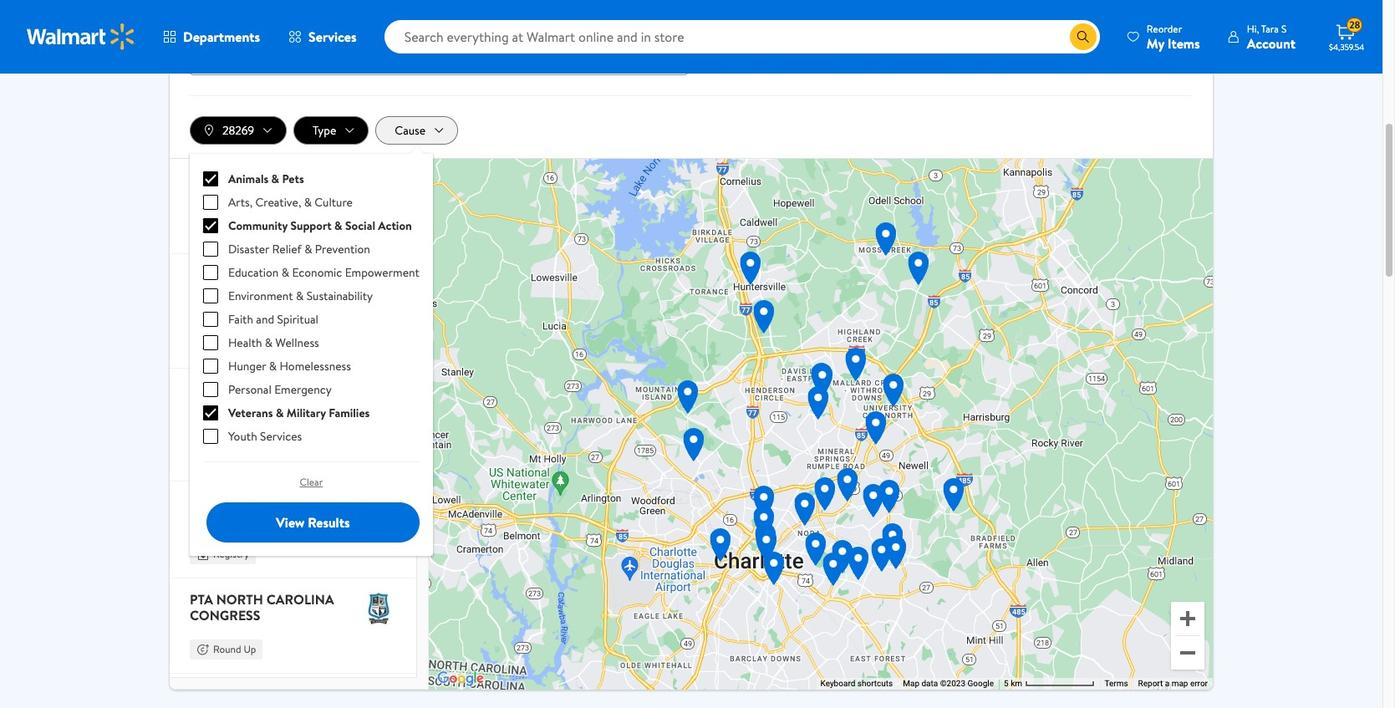 Task type: describe. For each thing, give the bounding box(es) containing it.
education
[[228, 264, 279, 281]]

creative,
[[255, 194, 301, 211]]

28269 button
[[190, 116, 287, 145]]

terms
[[1105, 679, 1129, 689]]

no
[[190, 493, 211, 512]]

services button
[[274, 17, 371, 57]]

departments
[[183, 28, 260, 46]]

green
[[190, 266, 234, 284]]

Hunger & Homelessness checkbox
[[203, 359, 218, 374]]

solutions
[[267, 266, 341, 284]]

disaster relief & prevention
[[228, 241, 370, 258]]

s
[[1282, 21, 1287, 36]]

military
[[287, 405, 326, 422]]

families
[[329, 405, 370, 422]]

items
[[1168, 34, 1201, 52]]

report a map error link
[[1139, 679, 1208, 689]]

report
[[1139, 679, 1163, 689]]

social inside "green box solutions community support & social action"
[[306, 286, 336, 303]]

prevention
[[315, 241, 370, 258]]

Search search field
[[384, 20, 1100, 54]]

error
[[1191, 679, 1208, 689]]

spiritual
[[277, 311, 319, 328]]

round up for child
[[213, 222, 256, 237]]

raise a child of the carolinas
[[190, 171, 331, 204]]

the
[[306, 171, 331, 189]]

child
[[242, 171, 282, 189]]

a
[[230, 171, 239, 189]]

Search charity or registry name text field
[[190, 28, 688, 75]]

action inside "green box solutions community support & social action"
[[190, 304, 223, 321]]

clear button
[[203, 469, 420, 496]]

ministries
[[190, 396, 262, 415]]

arts,
[[228, 194, 253, 211]]

5
[[1004, 679, 1009, 689]]

a
[[1166, 679, 1170, 689]]

view results button
[[207, 503, 420, 543]]

Animals & Pets checkbox
[[203, 172, 218, 187]]

terms link
[[1105, 679, 1129, 689]]

& inside soul journers outreach ministries hunger & homelessness
[[231, 417, 238, 433]]

empowerment
[[345, 264, 420, 281]]

pta
[[190, 591, 213, 609]]

hunger inside soul journers outreach ministries hunger & homelessness
[[190, 417, 228, 433]]

data
[[922, 679, 939, 689]]

up for carolina
[[244, 642, 256, 657]]

congress
[[190, 606, 260, 625]]

north
[[216, 591, 263, 609]]

shortcuts
[[858, 679, 893, 689]]

homelessness inside soul journers outreach ministries hunger & homelessness
[[241, 417, 313, 433]]

map
[[903, 679, 920, 689]]

my
[[1147, 34, 1165, 52]]

registry for ministries
[[213, 450, 249, 464]]

health
[[228, 335, 262, 351]]

pets
[[282, 171, 304, 188]]

personal
[[228, 382, 272, 398]]

raise
[[190, 171, 227, 189]]

round for child
[[213, 222, 241, 237]]

no bounds ii hunger & homelessness
[[190, 493, 313, 531]]

reorder
[[1147, 21, 1183, 36]]

environment & sustainability
[[228, 288, 373, 305]]

Personal Emergency checkbox
[[203, 382, 218, 397]]

faith
[[228, 311, 253, 328]]

veterans & military families
[[228, 405, 370, 422]]

0 horizontal spatial services
[[260, 428, 302, 445]]

search icon image
[[1077, 30, 1090, 43]]

1 vertical spatial round up
[[286, 337, 329, 351]]

hi, tara s account
[[1247, 21, 1296, 52]]

map data ©2023 google
[[903, 679, 994, 689]]

group containing animals & pets
[[203, 167, 420, 448]]

journers
[[227, 381, 296, 399]]

view
[[276, 514, 305, 532]]

Veterans & Military Families checkbox
[[203, 406, 218, 421]]

Community Support & Social Action checkbox
[[203, 219, 218, 234]]

hunger inside no bounds ii hunger & homelessness
[[190, 514, 228, 531]]

Environment & Sustainability checkbox
[[203, 289, 218, 304]]

Faith and Spiritual checkbox
[[203, 312, 218, 327]]

personal emergency
[[228, 382, 332, 398]]

cause button
[[376, 116, 458, 145]]

arts, creative, & culture
[[228, 194, 353, 211]]

5 km
[[1004, 679, 1025, 689]]

1 vertical spatial round
[[286, 337, 314, 351]]

action inside group
[[378, 218, 412, 234]]

community support & social action
[[228, 218, 412, 234]]

hi,
[[1247, 21, 1260, 36]]

28
[[1350, 18, 1361, 32]]

faith and spiritual
[[228, 311, 319, 328]]

homelessness inside group
[[280, 358, 351, 375]]

registry for community
[[213, 337, 249, 351]]

round up for carolina
[[213, 642, 256, 657]]

environment
[[228, 288, 293, 305]]

of
[[285, 171, 303, 189]]



Task type: locate. For each thing, give the bounding box(es) containing it.
up down spiritual
[[317, 337, 329, 351]]

report a map error
[[1139, 679, 1208, 689]]

social inside group
[[345, 218, 375, 234]]

action up empowerment on the left top
[[378, 218, 412, 234]]

hunger & homelessness
[[228, 358, 351, 375]]

Health & Wellness checkbox
[[203, 336, 218, 351]]

registry up north
[[213, 547, 249, 562]]

round
[[213, 222, 241, 237], [286, 337, 314, 351], [213, 642, 241, 657]]

action
[[378, 218, 412, 234], [190, 304, 223, 321]]

support up 'disaster relief & prevention'
[[291, 218, 332, 234]]

youth services
[[228, 428, 302, 445]]

1 horizontal spatial social
[[345, 218, 375, 234]]

Youth Services checkbox
[[203, 429, 218, 444]]

1 vertical spatial registry
[[213, 450, 249, 464]]

animals & pets
[[228, 171, 304, 188]]

sustainability
[[307, 288, 373, 305]]

services inside popup button
[[309, 28, 357, 46]]

Disaster Relief & Prevention checkbox
[[203, 242, 218, 257]]

registry for hunger
[[213, 547, 249, 562]]

hunger
[[228, 358, 266, 375], [190, 417, 228, 433], [190, 514, 228, 531]]

1 vertical spatial hunger
[[190, 417, 228, 433]]

round up 'disaster relief & prevention' checkbox
[[213, 222, 241, 237]]

&
[[271, 171, 279, 188], [304, 194, 312, 211], [335, 218, 343, 234], [305, 241, 312, 258], [282, 264, 289, 281], [295, 286, 303, 303], [296, 288, 304, 305], [265, 335, 273, 351], [269, 358, 277, 375], [276, 405, 284, 422], [231, 417, 238, 433], [231, 514, 238, 531]]

©2023
[[941, 679, 966, 689]]

health & wellness
[[228, 335, 319, 351]]

registry down youth on the bottom left of the page
[[213, 450, 249, 464]]

ii
[[273, 493, 281, 512]]

outreach
[[300, 381, 371, 399]]

1 horizontal spatial services
[[309, 28, 357, 46]]

round up up disaster
[[213, 222, 256, 237]]

round down congress
[[213, 642, 241, 657]]

tara
[[1262, 21, 1280, 36]]

google
[[968, 679, 994, 689]]

2 vertical spatial homelessness
[[241, 514, 313, 531]]

3 registry from the top
[[213, 547, 249, 562]]

search charity or registry name element
[[190, 7, 692, 75]]

type
[[313, 122, 336, 139]]

emergency
[[274, 382, 332, 398]]

0 vertical spatial social
[[345, 218, 375, 234]]

0 vertical spatial services
[[309, 28, 357, 46]]

social down education & economic empowerment on the top left of page
[[306, 286, 336, 303]]

0 vertical spatial hunger
[[228, 358, 266, 375]]

& inside "green box solutions community support & social action"
[[295, 286, 303, 303]]

hunger inside group
[[228, 358, 266, 375]]

walmart image
[[27, 23, 135, 50]]

& inside no bounds ii hunger & homelessness
[[231, 514, 238, 531]]

results
[[308, 514, 350, 532]]

0 horizontal spatial action
[[190, 304, 223, 321]]

youth
[[228, 428, 257, 445]]

$4,359.54
[[1330, 41, 1365, 53]]

round up down congress
[[213, 642, 256, 657]]

economic
[[292, 264, 342, 281]]

0 vertical spatial action
[[378, 218, 412, 234]]

support inside "green box solutions community support & social action"
[[252, 286, 293, 303]]

Arts, Creative, & Culture checkbox
[[203, 195, 218, 210]]

keyboard shortcuts
[[821, 679, 893, 689]]

hunger down ministries in the bottom left of the page
[[190, 417, 228, 433]]

0 vertical spatial support
[[291, 218, 332, 234]]

1 vertical spatial homelessness
[[241, 417, 313, 433]]

0 vertical spatial registry
[[213, 337, 249, 351]]

homelessness
[[280, 358, 351, 375], [241, 417, 313, 433], [241, 514, 313, 531]]

homelessness inside no bounds ii hunger & homelessness
[[241, 514, 313, 531]]

up down congress
[[244, 642, 256, 657]]

5 km button
[[999, 679, 1100, 690]]

2 vertical spatial round up
[[213, 642, 256, 657]]

Education & Economic Empowerment checkbox
[[203, 265, 218, 280]]

1 vertical spatial community
[[190, 286, 249, 303]]

2 vertical spatial round
[[213, 642, 241, 657]]

2 registry from the top
[[213, 450, 249, 464]]

support up faith and spiritual
[[252, 286, 293, 303]]

round up hunger & homelessness
[[286, 337, 314, 351]]

disaster
[[228, 241, 269, 258]]

registry
[[213, 337, 249, 351], [213, 450, 249, 464], [213, 547, 249, 562]]

soul journers outreach ministries hunger & homelessness
[[190, 381, 371, 433]]

soul
[[190, 381, 224, 399]]

and
[[256, 311, 274, 328]]

km
[[1011, 679, 1023, 689]]

map region
[[429, 159, 1213, 690]]

reorder my items
[[1147, 21, 1201, 52]]

0 vertical spatial homelessness
[[280, 358, 351, 375]]

1 vertical spatial up
[[317, 337, 329, 351]]

1 vertical spatial social
[[306, 286, 336, 303]]

round up down spiritual
[[286, 337, 329, 351]]

0 vertical spatial community
[[228, 218, 288, 234]]

up up disaster
[[244, 222, 256, 237]]

carolinas
[[190, 186, 265, 204]]

relief
[[272, 241, 302, 258]]

view results
[[276, 514, 350, 532]]

registry down faith
[[213, 337, 249, 351]]

0 horizontal spatial social
[[306, 286, 336, 303]]

0 vertical spatial round
[[213, 222, 241, 237]]

culture
[[315, 194, 353, 211]]

social up prevention
[[345, 218, 375, 234]]

keyboard
[[821, 679, 856, 689]]

veterans
[[228, 405, 273, 422]]

bounds
[[214, 493, 270, 512]]

1 vertical spatial support
[[252, 286, 293, 303]]

services
[[309, 28, 357, 46], [260, 428, 302, 445]]

action up health & wellness "option"
[[190, 304, 223, 321]]

carolina
[[267, 591, 334, 609]]

2 vertical spatial up
[[244, 642, 256, 657]]

account
[[1247, 34, 1296, 52]]

community inside "green box solutions community support & social action"
[[190, 286, 249, 303]]

hunger down health
[[228, 358, 266, 375]]

wellness
[[276, 335, 319, 351]]

group
[[203, 167, 420, 448]]

Walmart Site-Wide search field
[[384, 20, 1100, 54]]

hunger down the no
[[190, 514, 228, 531]]

2 vertical spatial registry
[[213, 547, 249, 562]]

type button
[[294, 116, 369, 145]]

2 vertical spatial hunger
[[190, 514, 228, 531]]

round for carolina
[[213, 642, 241, 657]]

community inside group
[[228, 218, 288, 234]]

1 vertical spatial services
[[260, 428, 302, 445]]

pta north carolina congress
[[190, 591, 334, 625]]

green box solutions community support & social action
[[190, 266, 341, 321]]

departments button
[[149, 17, 274, 57]]

keyboard shortcuts button
[[821, 679, 893, 690]]

up for child
[[244, 222, 256, 237]]

28269
[[222, 122, 254, 139]]

1 vertical spatial action
[[190, 304, 223, 321]]

1 registry from the top
[[213, 337, 249, 351]]

google image
[[433, 668, 488, 690]]

0 vertical spatial up
[[244, 222, 256, 237]]

box
[[237, 266, 264, 284]]

up
[[244, 222, 256, 237], [317, 337, 329, 351], [244, 642, 256, 657]]

animals
[[228, 171, 269, 188]]

0 vertical spatial round up
[[213, 222, 256, 237]]

social
[[345, 218, 375, 234], [306, 286, 336, 303]]

cause
[[395, 122, 426, 139]]

community up disaster
[[228, 218, 288, 234]]

community down green
[[190, 286, 249, 303]]

map
[[1172, 679, 1189, 689]]

1 horizontal spatial action
[[378, 218, 412, 234]]



Task type: vqa. For each thing, say whether or not it's contained in the screenshot.
Location: in the top left of the page
no



